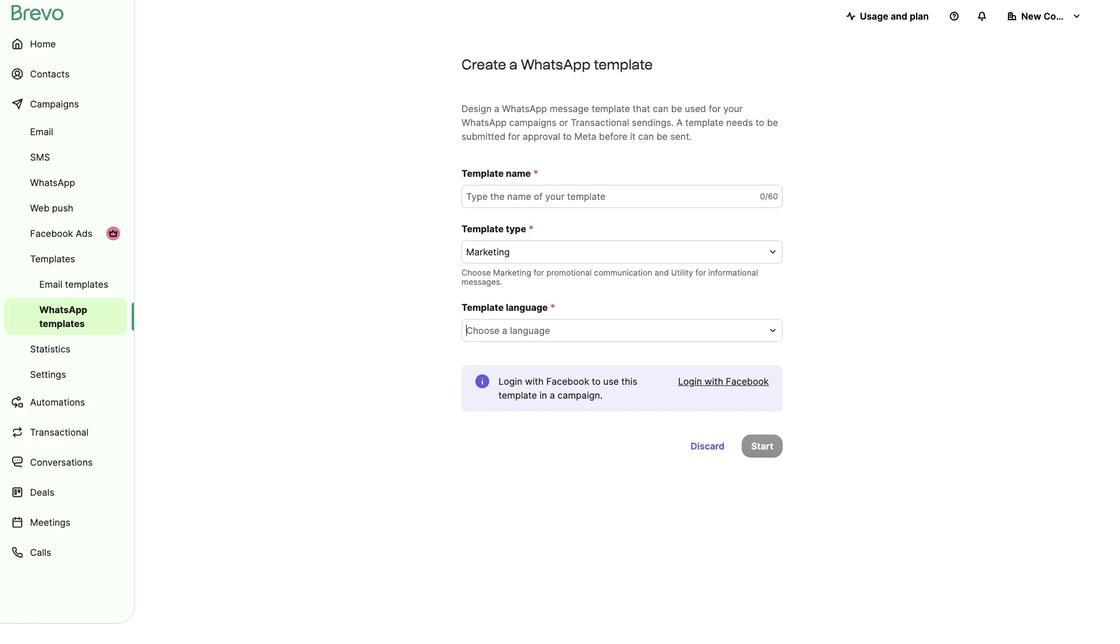Task type: locate. For each thing, give the bounding box(es) containing it.
a
[[677, 117, 683, 128]]

2 with from the left
[[705, 376, 724, 387]]

template down used on the top right of the page
[[686, 117, 724, 128]]

0 horizontal spatial login
[[499, 376, 523, 387]]

1 horizontal spatial to
[[592, 376, 601, 387]]

0 / 60
[[760, 191, 778, 201]]

be down sendings.
[[657, 131, 668, 142]]

0 vertical spatial language
[[506, 302, 548, 313]]

a inside choose a language popup button
[[502, 325, 508, 336]]

be up a at top
[[671, 103, 683, 114]]

1 vertical spatial templates
[[39, 318, 85, 329]]

calls
[[30, 547, 51, 558]]

whatsapp up web push
[[30, 177, 75, 188]]

sent.
[[671, 131, 692, 142]]

email templates
[[39, 279, 108, 290]]

templates
[[30, 253, 75, 265]]

* down promotional
[[550, 302, 556, 313]]

meetings link
[[5, 509, 127, 536]]

language down template language *
[[510, 325, 550, 336]]

1 horizontal spatial facebook
[[547, 376, 590, 387]]

choose
[[462, 268, 491, 277], [466, 325, 500, 336]]

1 vertical spatial template
[[462, 223, 504, 235]]

templates
[[65, 279, 108, 290], [39, 318, 85, 329]]

1 vertical spatial email
[[39, 279, 62, 290]]

sms
[[30, 151, 50, 163]]

0 vertical spatial template
[[462, 168, 504, 179]]

2 horizontal spatial to
[[756, 117, 765, 128]]

to down or
[[563, 131, 572, 142]]

for down campaigns at the top
[[508, 131, 520, 142]]

transactional inside design a whatsapp message template that can be used for your whatsapp campaigns or transactional sendings. a template needs to be submitted for approval to meta before it can be sent.
[[571, 117, 630, 128]]

can
[[653, 103, 669, 114], [639, 131, 654, 142]]

a inside design a whatsapp message template that can be used for your whatsapp campaigns or transactional sendings. a template needs to be submitted for approval to meta before it can be sent.
[[494, 103, 500, 114]]

whatsapp down email templates link
[[39, 304, 87, 316]]

0 horizontal spatial and
[[655, 268, 669, 277]]

can right it
[[639, 131, 654, 142]]

language
[[506, 302, 548, 313], [510, 325, 550, 336]]

usage and plan
[[860, 10, 929, 22]]

1 vertical spatial *
[[529, 223, 534, 235]]

1 vertical spatial be
[[767, 117, 779, 128]]

campaigns link
[[5, 90, 127, 118]]

* for template name *
[[534, 168, 539, 179]]

alert
[[462, 365, 783, 411]]

use
[[604, 376, 619, 387]]

a right in
[[550, 390, 555, 401]]

settings
[[30, 369, 66, 380]]

2 vertical spatial to
[[592, 376, 601, 387]]

push
[[52, 202, 73, 214]]

conversations
[[30, 457, 93, 468]]

automations link
[[5, 388, 127, 416]]

templates link
[[5, 247, 127, 270]]

1 vertical spatial marketing
[[493, 268, 532, 277]]

0 vertical spatial templates
[[65, 279, 108, 290]]

Type the name of your template text field
[[462, 185, 783, 208]]

transactional link
[[5, 418, 127, 446]]

1 template from the top
[[462, 168, 504, 179]]

a for choose
[[502, 325, 508, 336]]

1 vertical spatial transactional
[[30, 427, 89, 438]]

template left in
[[499, 390, 537, 401]]

utility
[[671, 268, 694, 277]]

communication
[[594, 268, 653, 277]]

a right design
[[494, 103, 500, 114]]

2 template from the top
[[462, 223, 504, 235]]

for left 'your'
[[709, 103, 721, 114]]

template down messages.
[[462, 302, 504, 313]]

facebook for login with facebook to use this template in a campaign.
[[547, 376, 590, 387]]

2 horizontal spatial facebook
[[726, 376, 769, 387]]

templates for whatsapp templates
[[39, 318, 85, 329]]

contacts link
[[5, 60, 127, 88]]

can up sendings.
[[653, 103, 669, 114]]

choose down template language *
[[466, 325, 500, 336]]

login for login with facebook to use this template in a campaign.
[[499, 376, 523, 387]]

login inside login with facebook to use this template in a campaign.
[[499, 376, 523, 387]]

with inside login with facebook to use this template in a campaign.
[[525, 376, 544, 387]]

template left name
[[462, 168, 504, 179]]

login
[[499, 376, 523, 387], [678, 376, 702, 387]]

2 login from the left
[[678, 376, 702, 387]]

*
[[534, 168, 539, 179], [529, 223, 534, 235], [550, 302, 556, 313]]

web push link
[[5, 197, 127, 220]]

be right needs
[[767, 117, 779, 128]]

design
[[462, 103, 492, 114]]

web
[[30, 202, 49, 214]]

None field
[[466, 324, 765, 338]]

facebook ads link
[[5, 222, 127, 245]]

email templates link
[[5, 273, 127, 296]]

statistics
[[30, 343, 70, 355]]

* right name
[[534, 168, 539, 179]]

language inside popup button
[[510, 325, 550, 336]]

templates down templates link
[[65, 279, 108, 290]]

meetings
[[30, 517, 70, 528]]

facebook inside login with facebook to use this template in a campaign.
[[547, 376, 590, 387]]

0 vertical spatial choose
[[462, 268, 491, 277]]

1 login from the left
[[499, 376, 523, 387]]

template for template language
[[462, 302, 504, 313]]

template left type
[[462, 223, 504, 235]]

discard
[[691, 440, 725, 452]]

be
[[671, 103, 683, 114], [767, 117, 779, 128], [657, 131, 668, 142]]

login with facebook
[[678, 376, 769, 387]]

choose inside choose marketing for promotional communication and utility for informational messages.
[[462, 268, 491, 277]]

marketing down template type * at the top
[[466, 246, 510, 258]]

whatsapp
[[521, 56, 591, 73], [502, 103, 547, 114], [462, 117, 507, 128], [30, 177, 75, 188], [39, 304, 87, 316]]

to inside login with facebook to use this template in a campaign.
[[592, 376, 601, 387]]

sendings.
[[632, 117, 674, 128]]

0 vertical spatial marketing
[[466, 246, 510, 258]]

1 vertical spatial choose
[[466, 325, 500, 336]]

1 horizontal spatial login
[[678, 376, 702, 387]]

alert containing login with facebook to use this template in a campaign.
[[462, 365, 783, 411]]

a inside login with facebook to use this template in a campaign.
[[550, 390, 555, 401]]

new company
[[1022, 10, 1087, 22]]

0 horizontal spatial with
[[525, 376, 544, 387]]

a right create
[[510, 56, 518, 73]]

it
[[630, 131, 636, 142]]

choose inside choose a language popup button
[[466, 325, 500, 336]]

choose a language button
[[462, 319, 783, 342]]

template up the before
[[592, 103, 630, 114]]

1 horizontal spatial with
[[705, 376, 724, 387]]

0 vertical spatial *
[[534, 168, 539, 179]]

whatsapp templates
[[39, 304, 87, 329]]

marketing up template language *
[[493, 268, 532, 277]]

0
[[760, 191, 766, 201]]

a
[[510, 56, 518, 73], [494, 103, 500, 114], [502, 325, 508, 336], [550, 390, 555, 401]]

and left utility
[[655, 268, 669, 277]]

2 horizontal spatial be
[[767, 117, 779, 128]]

transactional down automations
[[30, 427, 89, 438]]

type
[[506, 223, 527, 235]]

0 vertical spatial and
[[891, 10, 908, 22]]

plan
[[910, 10, 929, 22]]

2 vertical spatial template
[[462, 302, 504, 313]]

approval
[[523, 131, 561, 142]]

discard button
[[682, 435, 734, 458]]

marketing
[[466, 246, 510, 258], [493, 268, 532, 277]]

1 horizontal spatial be
[[671, 103, 683, 114]]

template up that
[[594, 56, 653, 73]]

conversations link
[[5, 448, 127, 476]]

start button
[[742, 435, 783, 458]]

email up sms
[[30, 126, 53, 138]]

new
[[1022, 10, 1042, 22]]

a for design
[[494, 103, 500, 114]]

create a whatsapp template
[[462, 56, 653, 73]]

with
[[525, 376, 544, 387], [705, 376, 724, 387]]

1 vertical spatial and
[[655, 268, 669, 277]]

transactional up the before
[[571, 117, 630, 128]]

2 vertical spatial be
[[657, 131, 668, 142]]

0 vertical spatial transactional
[[571, 117, 630, 128]]

1 horizontal spatial transactional
[[571, 117, 630, 128]]

transactional
[[571, 117, 630, 128], [30, 427, 89, 438]]

and left plan
[[891, 10, 908, 22]]

0 vertical spatial to
[[756, 117, 765, 128]]

meta
[[575, 131, 597, 142]]

email down templates
[[39, 279, 62, 290]]

* right type
[[529, 223, 534, 235]]

whatsapp templates link
[[5, 298, 127, 335]]

3 template from the top
[[462, 302, 504, 313]]

design a whatsapp message template that can be used for your whatsapp campaigns or transactional sendings. a template needs to be submitted for approval to meta before it can be sent.
[[462, 103, 779, 142]]

web push
[[30, 202, 73, 214]]

1 vertical spatial language
[[510, 325, 550, 336]]

to right needs
[[756, 117, 765, 128]]

for
[[709, 103, 721, 114], [508, 131, 520, 142], [534, 268, 544, 277], [696, 268, 706, 277]]

sms link
[[5, 146, 127, 169]]

a down template language *
[[502, 325, 508, 336]]

email for email
[[30, 126, 53, 138]]

templates up statistics link
[[39, 318, 85, 329]]

in
[[540, 390, 547, 401]]

language up "choose a language"
[[506, 302, 548, 313]]

/
[[766, 191, 768, 201]]

facebook
[[30, 228, 73, 239], [547, 376, 590, 387], [726, 376, 769, 387]]

1 horizontal spatial and
[[891, 10, 908, 22]]

* for template language *
[[550, 302, 556, 313]]

email for email templates
[[39, 279, 62, 290]]

0 horizontal spatial to
[[563, 131, 572, 142]]

to left use
[[592, 376, 601, 387]]

whatsapp up campaigns at the top
[[502, 103, 547, 114]]

templates inside whatsapp templates
[[39, 318, 85, 329]]

0 vertical spatial email
[[30, 126, 53, 138]]

2 vertical spatial *
[[550, 302, 556, 313]]

for right utility
[[696, 268, 706, 277]]

whatsapp up the message
[[521, 56, 591, 73]]

marketing button
[[462, 240, 783, 264]]

0 horizontal spatial be
[[657, 131, 668, 142]]

0 horizontal spatial transactional
[[30, 427, 89, 438]]

1 with from the left
[[525, 376, 544, 387]]

choose up template language *
[[462, 268, 491, 277]]

template
[[594, 56, 653, 73], [592, 103, 630, 114], [686, 117, 724, 128], [499, 390, 537, 401]]



Task type: vqa. For each thing, say whether or not it's contained in the screenshot.
Confirmation related to Confirmation page after clicking on the validation link in the email
no



Task type: describe. For each thing, give the bounding box(es) containing it.
start
[[752, 440, 774, 452]]

login with facebook link
[[678, 375, 769, 388]]

company
[[1044, 10, 1087, 22]]

template language *
[[462, 302, 556, 313]]

templates for email templates
[[65, 279, 108, 290]]

none field inside choose a language popup button
[[466, 324, 765, 338]]

statistics link
[[5, 338, 127, 361]]

needs
[[727, 117, 753, 128]]

campaigns
[[30, 98, 79, 110]]

choose for choose a language
[[466, 325, 500, 336]]

marketing inside choose marketing for promotional communication and utility for informational messages.
[[493, 268, 532, 277]]

60
[[768, 191, 778, 201]]

choose for choose marketing for promotional communication and utility for informational messages.
[[462, 268, 491, 277]]

deals
[[30, 487, 54, 498]]

facebook for login with facebook
[[726, 376, 769, 387]]

left___rvooi image
[[109, 229, 118, 238]]

promotional
[[547, 268, 592, 277]]

marketing inside popup button
[[466, 246, 510, 258]]

submitted
[[462, 131, 506, 142]]

template name *
[[462, 168, 539, 179]]

and inside choose marketing for promotional communication and utility for informational messages.
[[655, 268, 669, 277]]

settings link
[[5, 363, 127, 386]]

or
[[559, 117, 568, 128]]

campaign.
[[558, 390, 603, 401]]

0 vertical spatial can
[[653, 103, 669, 114]]

template inside login with facebook to use this template in a campaign.
[[499, 390, 537, 401]]

0 horizontal spatial facebook
[[30, 228, 73, 239]]

usage
[[860, 10, 889, 22]]

contacts
[[30, 68, 70, 80]]

informational
[[709, 268, 758, 277]]

campaigns
[[509, 117, 557, 128]]

new company button
[[999, 5, 1091, 28]]

ads
[[76, 228, 92, 239]]

1 vertical spatial can
[[639, 131, 654, 142]]

template for template name
[[462, 168, 504, 179]]

create
[[462, 56, 506, 73]]

1 vertical spatial to
[[563, 131, 572, 142]]

home
[[30, 38, 56, 50]]

choose marketing for promotional communication and utility for informational messages.
[[462, 268, 758, 287]]

home link
[[5, 30, 127, 58]]

login for login with facebook
[[678, 376, 702, 387]]

choose a language
[[466, 325, 550, 336]]

whatsapp link
[[5, 171, 127, 194]]

facebook ads
[[30, 228, 92, 239]]

calls link
[[5, 539, 127, 566]]

message
[[550, 103, 589, 114]]

messages.
[[462, 277, 503, 287]]

with for login with facebook to use this template in a campaign.
[[525, 376, 544, 387]]

this
[[622, 376, 638, 387]]

and inside button
[[891, 10, 908, 22]]

for left promotional
[[534, 268, 544, 277]]

your
[[724, 103, 743, 114]]

email link
[[5, 120, 127, 143]]

a for create
[[510, 56, 518, 73]]

0 vertical spatial be
[[671, 103, 683, 114]]

with for login with facebook
[[705, 376, 724, 387]]

template type *
[[462, 223, 534, 235]]

before
[[599, 131, 628, 142]]

usage and plan button
[[837, 5, 939, 28]]

deals link
[[5, 479, 127, 506]]

name
[[506, 168, 531, 179]]

that
[[633, 103, 650, 114]]

* for template type *
[[529, 223, 534, 235]]

template for template type
[[462, 223, 504, 235]]

used
[[685, 103, 707, 114]]

automations
[[30, 396, 85, 408]]

login with facebook to use this template in a campaign.
[[499, 376, 638, 401]]

whatsapp up submitted
[[462, 117, 507, 128]]



